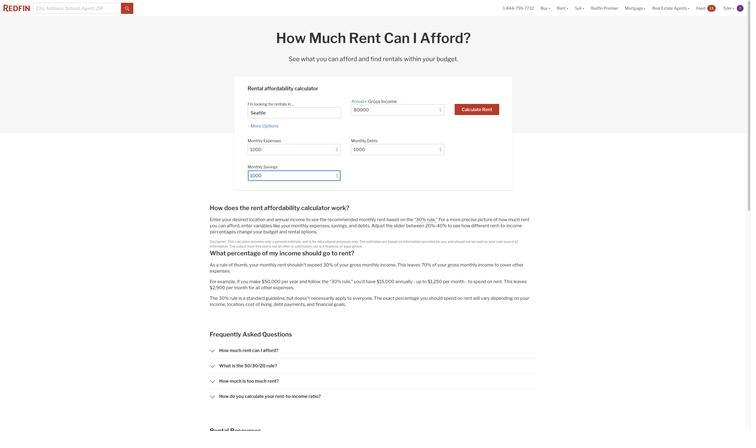 Task type: describe. For each thing, give the bounding box(es) containing it.
is down only
[[269, 245, 271, 249]]

on right depending
[[514, 296, 519, 301]]

the left 'exact'
[[374, 296, 382, 301]]

have
[[366, 279, 376, 285]]

rent inside 'button'
[[482, 107, 492, 112]]

and inside the 30% rule is a standard guideline, but doesn't necessarily apply to everyone. the exact percentage you should spend on rent will vary depending on your income, location, cost of living, debt payments, and financial goals.
[[307, 302, 315, 308]]

how for how does the rent affordability calculator work?
[[210, 205, 223, 212]]

rent ▾ button
[[554, 0, 572, 17]]

redfin premier button
[[588, 0, 622, 17]]

▾ for tyler ▾
[[733, 6, 735, 11]]

Monthly Expenses text field
[[250, 147, 334, 153]]

rental affordability calculator
[[248, 86, 318, 92]]

budget
[[263, 230, 278, 235]]

the inside the "for a more precise picture of how much rent you can afford, enter variables like your monthly expenses, savings, and debts. adjust the slider between 20%-40% to see how different rent-to-income percentages change your budget and rental options."
[[386, 224, 393, 229]]

rent inside the "for a more precise picture of how much rent you can afford, enter variables like your monthly expenses, savings, and debts. adjust the slider between 20%-40% to see how different rent-to-income percentages change your budget and rental options."
[[521, 217, 530, 223]]

leaves inside for example, if you make $50,000 per year and follow the "30% rule," you'd have $15,000 annually - up to $1,250 per month - to spend on rent. this leaves $2,900 per month for all other expenses.
[[514, 279, 527, 285]]

year
[[289, 279, 299, 285]]

...
[[292, 102, 294, 107]]

1 gross from the left
[[350, 263, 361, 268]]

exact
[[383, 296, 395, 301]]

rent.
[[493, 279, 503, 285]]

0 horizontal spatial rentals
[[274, 102, 287, 107]]

should inside the 30% rule is a standard guideline, but doesn't necessarily apply to everyone. the exact percentage you should spend on rent will vary depending on your income, location, cost of living, debt payments, and financial goals.
[[429, 296, 443, 301]]

"30% inside for example, if you make $50,000 per year and follow the "30% rule," you'd have $15,000 annually - up to $1,250 per month - to spend on rent. this leaves $2,900 per month for all other expenses.
[[330, 279, 341, 285]]

1-844-759-7732 link
[[503, 6, 534, 11]]

for example, if you make $50,000 per year and follow the "30% rule," you'd have $15,000 annually - up to $1,250 per month - to spend on rent. this leaves $2,900 per month for all other expenses.
[[210, 279, 527, 291]]

buy ▾ button
[[541, 0, 550, 17]]

if
[[237, 279, 240, 285]]

▾ for rent ▾
[[567, 6, 568, 11]]

i'm
[[248, 102, 253, 107]]

rule for a
[[220, 263, 228, 268]]

income.
[[380, 263, 397, 268]]

▾ for sell ▾
[[583, 6, 584, 11]]

sell ▾ button
[[572, 0, 588, 17]]

a inside the "for a more precise picture of how much rent you can afford, enter variables like your monthly expenses, savings, and debts. adjust the slider between 20%-40% to see how different rent-to-income percentages change your budget and rental options."
[[446, 217, 449, 223]]

much left the too
[[230, 379, 242, 384]]

1 vertical spatial should
[[302, 250, 322, 257]]

goals.
[[334, 302, 346, 308]]

and left debts.
[[349, 224, 357, 229]]

much right the too
[[255, 379, 267, 384]]

income,
[[210, 302, 226, 308]]

2 gross from the left
[[448, 263, 459, 268]]

is inside the 30% rule is a standard guideline, but doesn't necessarily apply to everyone. the exact percentage you should spend on rent will vary depending on your income, location, cost of living, debt payments, and financial goals.
[[239, 296, 242, 301]]

afford
[[340, 55, 357, 63]]

is up solicitation,
[[309, 240, 312, 244]]

of right "70%" on the right bottom
[[432, 263, 437, 268]]

the up advice.
[[359, 240, 365, 244]]

how for how much rent can i afford?
[[276, 30, 306, 46]]

this inside disclaimer: this calculator provides only a general estimate, and is for educational purposes only. the estimates are based on information provided by you, and should not be used as your sole source of information. the output from this tool is not an offer or solicitation, nor is it financial, or legal advice.
[[228, 240, 234, 244]]

you inside for example, if you make $50,000 per year and follow the "30% rule," you'd have $15,000 annually - up to $1,250 per month - to spend on rent. this leaves $2,900 per month for all other expenses.
[[241, 279, 248, 285]]

1 vertical spatial rent
[[349, 30, 381, 46]]

this inside as a rule of thumb, your monthly rent shouldn't exceed 30% of your gross monthly income. this leaves 70% of your gross monthly income to cover other expenses.
[[398, 263, 406, 268]]

premier
[[604, 6, 619, 11]]

of down "tool"
[[262, 250, 268, 257]]

doesn't
[[295, 296, 310, 301]]

gross income
[[368, 99, 397, 104]]

different
[[471, 224, 489, 229]]

income inside the "for a more precise picture of how much rent you can afford, enter variables like your monthly expenses, savings, and debts. adjust the slider between 20%-40% to see how different rent-to-income percentages change your budget and rental options."
[[507, 224, 522, 229]]

how does the rent affordability calculator work?
[[210, 205, 349, 212]]

sell
[[575, 6, 582, 11]]

do
[[230, 394, 235, 400]]

debts
[[367, 139, 378, 143]]

City, Address, School, Agent, ZIP search field
[[33, 3, 121, 14]]

and up solicitation,
[[303, 240, 308, 244]]

the up desired
[[240, 205, 249, 212]]

rent inside the 30% rule is a standard guideline, but doesn't necessarily apply to everyone. the exact percentage you should spend on rent will vary depending on your income, location, cost of living, debt payments, and financial goals.
[[464, 296, 472, 301]]

Monthly Savings text field
[[250, 173, 334, 179]]

you'd
[[354, 279, 365, 285]]

location,
[[227, 302, 245, 308]]

how for how do you calculate your rent-to-income ratio?
[[219, 394, 229, 400]]

the up between
[[406, 217, 413, 223]]

guideline,
[[266, 296, 286, 301]]

1-844-759-7732
[[503, 6, 534, 11]]

calculate
[[245, 394, 264, 400]]

monthly for monthly debts
[[351, 139, 366, 143]]

your up afford,
[[222, 217, 231, 223]]

spend inside the 30% rule is a standard guideline, but doesn't necessarily apply to everyone. the exact percentage you should spend on rent will vary depending on your income, location, cost of living, debt payments, and financial goals.
[[444, 296, 457, 301]]

the up income,
[[210, 296, 218, 301]]

this
[[256, 245, 261, 249]]

calculator for affordability
[[295, 86, 318, 92]]

financial,
[[325, 245, 339, 249]]

up
[[416, 279, 421, 285]]

your right calculate
[[265, 394, 274, 400]]

0 vertical spatial month
[[451, 279, 465, 285]]

real estate agents ▾ link
[[652, 0, 690, 17]]

general
[[275, 240, 287, 244]]

mortgage ▾
[[625, 6, 646, 11]]

monthly debts element
[[351, 136, 442, 144]]

a inside disclaimer: this calculator provides only a general estimate, and is for educational purposes only. the estimates are based on information provided by you, and should not be used as your sole source of information. the output from this tool is not an offer or solicitation, nor is it financial, or legal advice.
[[272, 240, 274, 244]]

rental
[[248, 86, 263, 92]]

of down the financial,
[[334, 263, 339, 268]]

everyone.
[[353, 296, 373, 301]]

in
[[288, 102, 291, 107]]

real
[[652, 6, 660, 11]]

monthly down be in the bottom right of the page
[[460, 263, 477, 268]]

asked
[[243, 331, 261, 338]]

7732
[[525, 6, 534, 11]]

monthly up debts.
[[359, 217, 376, 223]]

0 horizontal spatial how
[[462, 224, 470, 229]]

necessarily
[[311, 296, 334, 301]]

more
[[251, 124, 261, 129]]

of inside the 30% rule is a standard guideline, but doesn't necessarily apply to everyone. the exact percentage you should spend on rent will vary depending on your income, location, cost of living, debt payments, and financial goals.
[[256, 302, 260, 308]]

tool
[[262, 245, 268, 249]]

see what you can afford and find rentals within your budget.
[[289, 55, 458, 63]]

of inside disclaimer: this calculator provides only a general estimate, and is for educational purposes only. the estimates are based on information provided by you, and should not be used as your sole source of information. the output from this tool is not an offer or solicitation, nor is it financial, or legal advice.
[[515, 240, 518, 244]]

disclaimer: this calculator provides only a general estimate, and is for educational purposes only. the estimates are based on information provided by you, and should not be used as your sole source of information. the output from this tool is not an offer or solicitation, nor is it financial, or legal advice.
[[210, 240, 518, 249]]

as
[[210, 263, 215, 268]]

output
[[236, 245, 247, 249]]

but
[[287, 296, 294, 301]]

is left the too
[[242, 379, 246, 384]]

▾ for buy ▾
[[549, 6, 550, 11]]

monthly savings element
[[248, 162, 338, 170]]

purposes
[[336, 240, 351, 244]]

submit search image
[[125, 6, 129, 11]]

mortgage ▾ button
[[625, 0, 646, 17]]

1 vertical spatial not
[[272, 245, 277, 249]]

what for what is the 50/30/20 rule?
[[219, 364, 231, 369]]

can
[[384, 30, 410, 46]]

how much rent can i afford?
[[219, 348, 278, 354]]

monthly inside the "for a more precise picture of how much rent you can afford, enter variables like your monthly expenses, savings, and debts. adjust the slider between 20%-40% to see how different rent-to-income percentages change your budget and rental options."
[[291, 224, 309, 229]]

afford?
[[263, 348, 278, 354]]

should inside disclaimer: this calculator provides only a general estimate, and is for educational purposes only. the estimates are based on information provided by you, and should not be used as your sole source of information. the output from this tool is not an offer or solicitation, nor is it financial, or legal advice.
[[454, 240, 465, 244]]

information
[[403, 240, 421, 244]]

rent ▾ button
[[557, 0, 568, 17]]

savings,
[[331, 224, 348, 229]]

change
[[237, 230, 252, 235]]

2 affordability from the top
[[264, 205, 300, 212]]

1 horizontal spatial rentals
[[383, 55, 403, 63]]

is left it at the bottom left of the page
[[319, 245, 322, 249]]

savings
[[263, 165, 278, 170]]

$50,000
[[262, 279, 281, 285]]

your right within
[[423, 55, 435, 63]]

1 horizontal spatial -
[[414, 279, 415, 285]]

you,
[[441, 240, 447, 244]]

educational
[[317, 240, 336, 244]]

you right "what"
[[316, 55, 327, 63]]

0 vertical spatial for
[[268, 102, 274, 107]]

expenses,
[[309, 224, 330, 229]]

estimate,
[[287, 240, 302, 244]]

and down like
[[279, 230, 287, 235]]

for inside disclaimer: this calculator provides only a general estimate, and is for educational purposes only. the estimates are based on information provided by you, and should not be used as your sole source of information. the output from this tool is not an offer or solicitation, nor is it financial, or legal advice.
[[312, 240, 317, 244]]

only.
[[352, 240, 359, 244]]

calculate rent button
[[455, 104, 499, 115]]

0 vertical spatial rent?
[[339, 250, 354, 257]]

and up like
[[266, 217, 274, 223]]

the left 50/30/20
[[236, 364, 243, 369]]

for inside for example, if you make $50,000 per year and follow the "30% rule," you'd have $15,000 annually - up to $1,250 per month - to spend on rent. this leaves $2,900 per month for all other expenses.
[[249, 286, 255, 291]]

adjust
[[371, 224, 385, 229]]

debt
[[274, 302, 283, 308]]

advice.
[[352, 245, 363, 249]]

on inside disclaimer: this calculator provides only a general estimate, and is for educational purposes only. the estimates are based on information provided by you, and should not be used as your sole source of information. the output from this tool is not an offer or solicitation, nor is it financial, or legal advice.
[[398, 240, 402, 244]]

0 horizontal spatial per
[[226, 286, 233, 291]]

annual
[[275, 217, 289, 223]]

30% inside as a rule of thumb, your monthly rent shouldn't exceed 30% of your gross monthly income. this leaves 70% of your gross monthly income to cover other expenses.
[[323, 263, 333, 268]]

based inside disclaimer: this calculator provides only a general estimate, and is for educational purposes only. the estimates are based on information provided by you, and should not be used as your sole source of information. the output from this tool is not an offer or solicitation, nor is it financial, or legal advice.
[[388, 240, 398, 244]]

solicitation,
[[295, 245, 313, 249]]

your down variables
[[253, 230, 262, 235]]

Monthly Debts text field
[[354, 147, 438, 153]]

more
[[450, 217, 461, 223]]

$ for monthly savings
[[336, 173, 338, 179]]

provided
[[422, 240, 436, 244]]

living,
[[261, 302, 273, 308]]

variables
[[253, 224, 272, 229]]

can for what
[[328, 55, 339, 63]]

40%
[[437, 224, 447, 229]]

annual button
[[351, 99, 364, 104]]

you right 'do'
[[236, 394, 244, 400]]

30% inside the 30% rule is a standard guideline, but doesn't necessarily apply to everyone. the exact percentage you should spend on rent will vary depending on your income, location, cost of living, debt payments, and financial goals.
[[219, 296, 229, 301]]

Income before taxes text field
[[354, 107, 438, 113]]

on left will
[[457, 296, 463, 301]]

rent inside dropdown button
[[557, 6, 566, 11]]

your down annual
[[281, 224, 290, 229]]

standard
[[246, 296, 265, 301]]

what percentage of my income should go to rent?
[[210, 250, 354, 257]]

enter your desired location and annual income to see the recommended monthly rent based on the "30% rule."
[[210, 217, 438, 223]]

are
[[382, 240, 387, 244]]



Task type: vqa. For each thing, say whether or not it's contained in the screenshot.
MONTHLY EXPENSES TEXT FIELD
yes



Task type: locate. For each thing, give the bounding box(es) containing it.
mortgage ▾ button
[[622, 0, 649, 17]]

income down offer
[[280, 250, 301, 257]]

only
[[265, 240, 272, 244]]

how for how much is too much rent?
[[219, 379, 229, 384]]

i for afford?
[[261, 348, 262, 354]]

expenses.
[[210, 269, 231, 274], [273, 286, 294, 291]]

0 horizontal spatial see
[[311, 217, 319, 223]]

2 horizontal spatial this
[[504, 279, 513, 285]]

you inside the 30% rule is a standard guideline, but doesn't necessarily apply to everyone. the exact percentage you should spend on rent will vary depending on your income, location, cost of living, debt payments, and financial goals.
[[420, 296, 428, 301]]

calculator up output
[[235, 240, 250, 244]]

0 vertical spatial this
[[228, 240, 234, 244]]

0 horizontal spatial not
[[272, 245, 277, 249]]

rent
[[557, 6, 566, 11], [349, 30, 381, 46], [482, 107, 492, 112]]

what
[[210, 250, 226, 257], [219, 364, 231, 369]]

2 vertical spatial this
[[504, 279, 513, 285]]

see
[[311, 217, 319, 223], [453, 224, 461, 229]]

▾ left sell in the top of the page
[[567, 6, 568, 11]]

expenses. down year
[[273, 286, 294, 291]]

redfin premier
[[591, 6, 619, 11]]

the left output
[[229, 245, 235, 249]]

for up 40%
[[439, 217, 445, 223]]

month
[[451, 279, 465, 285], [234, 286, 248, 291]]

monthly expenses element
[[248, 136, 338, 144]]

income inside as a rule of thumb, your monthly rent shouldn't exceed 30% of your gross monthly income. this leaves 70% of your gross monthly income to cover other expenses.
[[478, 263, 494, 268]]

to inside the "for a more precise picture of how much rent you can afford, enter variables like your monthly expenses, savings, and debts. adjust the slider between 20%-40% to see how different rent-to-income percentages change your budget and rental options."
[[448, 224, 452, 229]]

slider
[[394, 224, 405, 229]]

this right rent.
[[504, 279, 513, 285]]

2 horizontal spatial -
[[466, 279, 467, 285]]

rental
[[288, 230, 300, 235]]

1 vertical spatial month
[[234, 286, 248, 291]]

1 horizontal spatial 30%
[[323, 263, 333, 268]]

the right follow at the left bottom of page
[[322, 279, 329, 285]]

expenses. inside for example, if you make $50,000 per year and follow the "30% rule," you'd have $15,000 annually - up to $1,250 per month - to spend on rent. this leaves $2,900 per month for all other expenses.
[[273, 286, 294, 291]]

0 vertical spatial for
[[439, 217, 445, 223]]

1 or from the left
[[291, 245, 294, 249]]

other inside for example, if you make $50,000 per year and follow the "30% rule," you'd have $15,000 annually - up to $1,250 per month - to spend on rent. this leaves $2,900 per month for all other expenses.
[[261, 286, 272, 291]]

leaves inside as a rule of thumb, your monthly rent shouldn't exceed 30% of your gross monthly income. this leaves 70% of your gross monthly income to cover other expenses.
[[407, 263, 421, 268]]

thumb,
[[234, 263, 248, 268]]

how up enter
[[210, 205, 223, 212]]

be
[[471, 240, 475, 244]]

1 vertical spatial based
[[388, 240, 398, 244]]

0 vertical spatial 30%
[[323, 263, 333, 268]]

how
[[276, 30, 306, 46], [210, 205, 223, 212], [219, 348, 229, 354], [219, 379, 229, 384], [219, 394, 229, 400]]

0 vertical spatial "30%
[[414, 217, 426, 223]]

rule inside the 30% rule is a standard guideline, but doesn't necessarily apply to everyone. the exact percentage you should spend on rent will vary depending on your income, location, cost of living, debt payments, and financial goals.
[[230, 296, 238, 301]]

precise
[[462, 217, 477, 223]]

0 vertical spatial i
[[413, 30, 417, 46]]

used
[[476, 240, 484, 244]]

monthly expenses
[[248, 139, 281, 143]]

much inside the "for a more precise picture of how much rent you can afford, enter variables like your monthly expenses, savings, and debts. adjust the slider between 20%-40% to see how different rent-to-income percentages change your budget and rental options."
[[508, 217, 520, 223]]

0 vertical spatial what
[[210, 250, 226, 257]]

the inside for example, if you make $50,000 per year and follow the "30% rule," you'd have $15,000 annually - up to $1,250 per month - to spend on rent. this leaves $2,900 per month for all other expenses.
[[322, 279, 329, 285]]

1 horizontal spatial for
[[268, 102, 274, 107]]

a right as
[[216, 263, 219, 268]]

not
[[465, 240, 471, 244], [272, 245, 277, 249]]

and down doesn't
[[307, 302, 315, 308]]

what is the 50/30/20 rule?
[[219, 364, 277, 369]]

this inside for example, if you make $50,000 per year and follow the "30% rule," you'd have $15,000 annually - up to $1,250 per month - to spend on rent. this leaves $2,900 per month for all other expenses.
[[504, 279, 513, 285]]

based up slider
[[387, 217, 399, 223]]

rent
[[251, 205, 263, 212], [377, 217, 386, 223], [521, 217, 530, 223], [278, 263, 286, 268], [464, 296, 472, 301], [242, 348, 251, 354]]

1 vertical spatial spend
[[444, 296, 457, 301]]

rentals left 'in' on the left
[[274, 102, 287, 107]]

per down example,
[[226, 286, 233, 291]]

monthly up rental
[[291, 224, 309, 229]]

calculator inside disclaimer: this calculator provides only a general estimate, and is for educational purposes only. the estimates are based on information provided by you, and should not be used as your sole source of information. the output from this tool is not an offer or solicitation, nor is it financial, or legal advice.
[[235, 240, 250, 244]]

"30%
[[414, 217, 426, 223], [330, 279, 341, 285]]

rent inside as a rule of thumb, your monthly rent shouldn't exceed 30% of your gross monthly income. this leaves 70% of your gross monthly income to cover other expenses.
[[278, 263, 286, 268]]

1 vertical spatial leaves
[[514, 279, 527, 285]]

1 horizontal spatial to-
[[501, 224, 507, 229]]

i
[[413, 30, 417, 46], [261, 348, 262, 354]]

how do you calculate your rent-to-income ratio?
[[219, 394, 321, 400]]

1 horizontal spatial month
[[451, 279, 465, 285]]

1 horizontal spatial this
[[398, 263, 406, 268]]

how down frequently
[[219, 348, 229, 354]]

to- left the ratio? at the left bottom of the page
[[286, 394, 292, 400]]

for for example,
[[210, 279, 216, 285]]

per right $1,250
[[443, 279, 450, 285]]

1 vertical spatial i
[[261, 348, 262, 354]]

calculate
[[462, 107, 481, 112]]

spend up will
[[473, 279, 486, 285]]

2 horizontal spatial per
[[443, 279, 450, 285]]

1 horizontal spatial how
[[499, 217, 508, 223]]

of right source
[[515, 240, 518, 244]]

2 horizontal spatial should
[[454, 240, 465, 244]]

your inside disclaimer: this calculator provides only a general estimate, and is for educational purposes only. the estimates are based on information provided by you, and should not be used as your sole source of information. the output from this tool is not an offer or solicitation, nor is it financial, or legal advice.
[[489, 240, 496, 244]]

you down up
[[420, 296, 428, 301]]

monthly for monthly savings
[[248, 165, 263, 170]]

for inside for example, if you make $50,000 per year and follow the "30% rule," you'd have $15,000 annually - up to $1,250 per month - to spend on rent. this leaves $2,900 per month for all other expenses.
[[210, 279, 216, 285]]

rule inside as a rule of thumb, your monthly rent shouldn't exceed 30% of your gross monthly income. this leaves 70% of your gross monthly income to cover other expenses.
[[220, 263, 228, 268]]

make
[[249, 279, 261, 285]]

and right year
[[299, 279, 307, 285]]

mortgage
[[625, 6, 643, 11]]

0 horizontal spatial percentage
[[227, 250, 261, 257]]

▾ for mortgage ▾
[[644, 6, 646, 11]]

is left 50/30/20
[[232, 364, 235, 369]]

the up expenses,
[[320, 217, 327, 223]]

▾ inside mortgage ▾ dropdown button
[[644, 6, 646, 11]]

2 horizontal spatial can
[[328, 55, 339, 63]]

50/30/20
[[244, 364, 266, 369]]

gross right "70%" on the right bottom
[[448, 263, 459, 268]]

2 vertical spatial can
[[252, 348, 260, 354]]

your right thumb,
[[249, 263, 259, 268]]

real estate agents ▾ button
[[649, 0, 693, 17]]

1 affordability from the top
[[264, 86, 294, 92]]

0 horizontal spatial spend
[[444, 296, 457, 301]]

1 vertical spatial rentals
[[274, 102, 287, 107]]

this right disclaimer:
[[228, 240, 234, 244]]

income up source
[[507, 224, 522, 229]]

0 vertical spatial how
[[499, 217, 508, 223]]

monthly down my
[[260, 263, 277, 268]]

1 horizontal spatial spend
[[473, 279, 486, 285]]

how left 'do'
[[219, 394, 229, 400]]

gross
[[368, 99, 380, 104]]

affordability up i'm looking for rentals in ...
[[264, 86, 294, 92]]

0 horizontal spatial expenses.
[[210, 269, 231, 274]]

agents
[[674, 6, 687, 11]]

on up slider
[[400, 217, 406, 223]]

tyler ▾
[[723, 6, 735, 11]]

$15,000
[[377, 279, 395, 285]]

▾ inside rent ▾ dropdown button
[[567, 6, 568, 11]]

1 vertical spatial see
[[453, 224, 461, 229]]

1 vertical spatial calculator
[[301, 205, 330, 212]]

1 vertical spatial for
[[210, 279, 216, 285]]

0 horizontal spatial 30%
[[219, 296, 229, 301]]

1 vertical spatial affordability
[[264, 205, 300, 212]]

payments,
[[284, 302, 306, 308]]

0 vertical spatial to-
[[501, 224, 507, 229]]

to- up the sole
[[501, 224, 507, 229]]

0 horizontal spatial or
[[291, 245, 294, 249]]

$2,900
[[210, 286, 225, 291]]

1 vertical spatial for
[[312, 240, 317, 244]]

calculator for this
[[235, 240, 250, 244]]

of right picture
[[493, 217, 498, 223]]

picture
[[478, 217, 493, 223]]

how right picture
[[499, 217, 508, 223]]

0 vertical spatial percentage
[[227, 250, 261, 257]]

1 vertical spatial this
[[398, 263, 406, 268]]

based right "are"
[[388, 240, 398, 244]]

nor
[[313, 245, 319, 249]]

leaves right rent.
[[514, 279, 527, 285]]

you right if
[[241, 279, 248, 285]]

much down frequently
[[230, 348, 242, 354]]

1 horizontal spatial percentage
[[396, 296, 419, 301]]

see inside the "for a more precise picture of how much rent you can afford, enter variables like your monthly expenses, savings, and debts. adjust the slider between 20%-40% to see how different rent-to-income percentages change your budget and rental options."
[[453, 224, 461, 229]]

your up rule,"
[[339, 263, 349, 268]]

1 vertical spatial 30%
[[219, 296, 229, 301]]

a inside as a rule of thumb, your monthly rent shouldn't exceed 30% of your gross monthly income. this leaves 70% of your gross monthly income to cover other expenses.
[[216, 263, 219, 268]]

▾ inside 'real estate agents ▾' link
[[688, 6, 690, 11]]

and right you,
[[448, 240, 454, 244]]

$ for monthly expenses
[[336, 147, 338, 153]]

user photo image
[[737, 5, 744, 12]]

monthly debts
[[351, 139, 378, 143]]

1 vertical spatial percentage
[[396, 296, 419, 301]]

City, neighborhood, or zip code search field
[[248, 107, 341, 119]]

2 vertical spatial for
[[249, 286, 255, 291]]

vary
[[481, 296, 490, 301]]

estate
[[661, 6, 673, 11]]

0 horizontal spatial "30%
[[330, 279, 341, 285]]

for left all
[[249, 286, 255, 291]]

0 vertical spatial see
[[311, 217, 319, 223]]

for inside the "for a more precise picture of how much rent you can afford, enter variables like your monthly expenses, savings, and debts. adjust the slider between 20%-40% to see how different rent-to-income percentages change your budget and rental options."
[[439, 217, 445, 223]]

can for much
[[252, 348, 260, 354]]

70%
[[422, 263, 431, 268]]

1 horizontal spatial i
[[413, 30, 417, 46]]

your
[[423, 55, 435, 63], [222, 217, 231, 223], [281, 224, 290, 229], [253, 230, 262, 235], [489, 240, 496, 244], [249, 263, 259, 268], [339, 263, 349, 268], [438, 263, 447, 268], [520, 296, 529, 301], [265, 394, 274, 400]]

your right "70%" on the right bottom
[[438, 263, 447, 268]]

tyler
[[723, 6, 732, 11]]

1 horizontal spatial gross
[[448, 263, 459, 268]]

shouldn't
[[287, 263, 306, 268]]

4 ▾ from the left
[[644, 6, 646, 11]]

1 horizontal spatial or
[[340, 245, 343, 249]]

i'm looking for rentals in ...
[[248, 102, 295, 107]]

$ for monthly debts
[[439, 147, 442, 153]]

see down more on the bottom of the page
[[453, 224, 461, 229]]

percentage inside the 30% rule is a standard guideline, but doesn't necessarily apply to everyone. the exact percentage you should spend on rent will vary depending on your income, location, cost of living, debt payments, and financial goals.
[[396, 296, 419, 301]]

rule."
[[427, 217, 438, 223]]

20%-
[[425, 224, 437, 229]]

0 horizontal spatial leaves
[[407, 263, 421, 268]]

0 horizontal spatial rule
[[220, 263, 228, 268]]

1 horizontal spatial not
[[465, 240, 471, 244]]

real estate agents ▾
[[652, 6, 690, 11]]

1 horizontal spatial see
[[453, 224, 461, 229]]

is up location,
[[239, 296, 242, 301]]

1 ▾ from the left
[[549, 6, 550, 11]]

0 horizontal spatial month
[[234, 286, 248, 291]]

rent right calculate
[[482, 107, 492, 112]]

apply
[[335, 296, 347, 301]]

and inside for example, if you make $50,000 per year and follow the "30% rule," you'd have $15,000 annually - up to $1,250 per month - to spend on rent. this leaves $2,900 per month for all other expenses.
[[299, 279, 307, 285]]

what for what percentage of my income should go to rent?
[[210, 250, 226, 257]]

monthly left savings
[[248, 165, 263, 170]]

spend left will
[[444, 296, 457, 301]]

does
[[224, 205, 238, 212]]

6 ▾ from the left
[[733, 6, 735, 11]]

and left find
[[359, 55, 369, 63]]

0 horizontal spatial gross
[[350, 263, 361, 268]]

0 vertical spatial not
[[465, 240, 471, 244]]

frequently
[[210, 331, 241, 338]]

the
[[240, 205, 249, 212], [320, 217, 327, 223], [406, 217, 413, 223], [386, 224, 393, 229], [322, 279, 329, 285], [236, 364, 243, 369]]

"30% up between
[[414, 217, 426, 223]]

0 vertical spatial rent
[[557, 6, 566, 11]]

my
[[269, 250, 278, 257]]

0 horizontal spatial to-
[[286, 394, 292, 400]]

monthly up have
[[362, 263, 379, 268]]

1 horizontal spatial other
[[512, 263, 524, 268]]

▾ right agents
[[688, 6, 690, 11]]

to inside as a rule of thumb, your monthly rent shouldn't exceed 30% of your gross monthly income. this leaves 70% of your gross monthly income to cover other expenses.
[[495, 263, 499, 268]]

30% up income,
[[219, 296, 229, 301]]

1 vertical spatial to-
[[286, 394, 292, 400]]

depending
[[491, 296, 513, 301]]

0 horizontal spatial other
[[261, 286, 272, 291]]

of inside the "for a more precise picture of how much rent you can afford, enter variables like your monthly expenses, savings, and debts. adjust the slider between 20%-40% to see how different rent-to-income percentages change your budget and rental options."
[[493, 217, 498, 223]]

0 vertical spatial spend
[[473, 279, 486, 285]]

gross up "you'd"
[[350, 263, 361, 268]]

1 vertical spatial rent?
[[268, 379, 279, 384]]

the left slider
[[386, 224, 393, 229]]

monthly left debts
[[351, 139, 366, 143]]

your right as
[[489, 240, 496, 244]]

based
[[387, 217, 399, 223], [388, 240, 398, 244]]

how much is too much rent?
[[219, 379, 279, 384]]

recommended
[[328, 217, 358, 223]]

▾ inside buy ▾ dropdown button
[[549, 6, 550, 11]]

enter
[[241, 224, 253, 229]]

3 ▾ from the left
[[583, 6, 584, 11]]

0 horizontal spatial this
[[228, 240, 234, 244]]

frequently asked questions
[[210, 331, 292, 338]]

2 vertical spatial rent
[[482, 107, 492, 112]]

5 ▾ from the left
[[688, 6, 690, 11]]

i left afford?
[[261, 348, 262, 354]]

how for how much rent can i afford?
[[219, 348, 229, 354]]

0 vertical spatial rule
[[220, 263, 228, 268]]

much up source
[[508, 217, 520, 223]]

1 vertical spatial expenses.
[[273, 286, 294, 291]]

gross
[[350, 263, 361, 268], [448, 263, 459, 268]]

can
[[328, 55, 339, 63], [218, 224, 226, 229], [252, 348, 260, 354]]

0 vertical spatial calculator
[[295, 86, 318, 92]]

1 horizontal spatial leaves
[[514, 279, 527, 285]]

not left be in the bottom right of the page
[[465, 240, 471, 244]]

0 vertical spatial based
[[387, 217, 399, 223]]

2 vertical spatial calculator
[[235, 240, 250, 244]]

looking
[[254, 102, 267, 107]]

much
[[309, 30, 346, 46]]

monthly for monthly expenses
[[248, 139, 263, 143]]

for right looking
[[268, 102, 274, 107]]

1 vertical spatial can
[[218, 224, 226, 229]]

a left more on the bottom of the page
[[446, 217, 449, 223]]

0 horizontal spatial i
[[261, 348, 262, 354]]

0 vertical spatial expenses.
[[210, 269, 231, 274]]

like
[[273, 224, 280, 229]]

month right $1,250
[[451, 279, 465, 285]]

can left afford?
[[252, 348, 260, 354]]

0 vertical spatial other
[[512, 263, 524, 268]]

0 vertical spatial rentals
[[383, 55, 403, 63]]

1 vertical spatial how
[[462, 224, 470, 229]]

1 horizontal spatial for
[[439, 217, 445, 223]]

should
[[454, 240, 465, 244], [302, 250, 322, 257], [429, 296, 443, 301]]

calculator up enter your desired location and annual income to see the recommended monthly rent based on the "30% rule."
[[301, 205, 330, 212]]

13
[[710, 6, 714, 10]]

of left thumb,
[[229, 263, 233, 268]]

how down precise on the bottom
[[462, 224, 470, 229]]

1 vertical spatial rent-
[[275, 394, 286, 400]]

1 horizontal spatial "30%
[[414, 217, 426, 223]]

1 horizontal spatial rule
[[230, 296, 238, 301]]

should left be in the bottom right of the page
[[454, 240, 465, 244]]

0 horizontal spatial rent?
[[268, 379, 279, 384]]

rent ▾
[[557, 6, 568, 11]]

your inside the 30% rule is a standard guideline, but doesn't necessarily apply to everyone. the exact percentage you should spend on rent will vary depending on your income, location, cost of living, debt payments, and financial goals.
[[520, 296, 529, 301]]

can inside the "for a more precise picture of how much rent you can afford, enter variables like your monthly expenses, savings, and debts. adjust the slider between 20%-40% to see how different rent-to-income percentages change your budget and rental options."
[[218, 224, 226, 229]]

-
[[248, 124, 250, 129], [414, 279, 415, 285], [466, 279, 467, 285]]

▾ inside sell ▾ dropdown button
[[583, 6, 584, 11]]

1 vertical spatial rule
[[230, 296, 238, 301]]

it
[[322, 245, 325, 249]]

spend inside for example, if you make $50,000 per year and follow the "30% rule," you'd have $15,000 annually - up to $1,250 per month - to spend on rent. this leaves $2,900 per month for all other expenses.
[[473, 279, 486, 285]]

to inside the 30% rule is a standard guideline, but doesn't necessarily apply to everyone. the exact percentage you should spend on rent will vary depending on your income, location, cost of living, debt payments, and financial goals.
[[347, 296, 352, 301]]

sell ▾
[[575, 6, 584, 11]]

income left the ratio? at the left bottom of the page
[[292, 394, 308, 400]]

rent- down picture
[[490, 224, 501, 229]]

calculator up city, neighborhood, or zip code search field
[[295, 86, 318, 92]]

how much rent can i afford?
[[276, 30, 471, 46]]

rule for 30%
[[230, 296, 238, 301]]

cover
[[500, 263, 512, 268]]

0 horizontal spatial rent
[[349, 30, 381, 46]]

rent right buy ▾
[[557, 6, 566, 11]]

2 or from the left
[[340, 245, 343, 249]]

between
[[406, 224, 424, 229]]

affordability
[[264, 86, 294, 92], [264, 205, 300, 212]]

1 vertical spatial other
[[261, 286, 272, 291]]

per left year
[[282, 279, 288, 285]]

for for a
[[439, 217, 445, 223]]

rule right as
[[220, 263, 228, 268]]

income up rental
[[290, 217, 305, 223]]

"30% left rule,"
[[330, 279, 341, 285]]

▾ right mortgage
[[644, 6, 646, 11]]

1-
[[503, 6, 506, 11]]

you inside the "for a more precise picture of how much rent you can afford, enter variables like your monthly expenses, savings, and debts. adjust the slider between 20%-40% to see how different rent-to-income percentages change your budget and rental options."
[[210, 224, 217, 229]]

other inside as a rule of thumb, your monthly rent shouldn't exceed 30% of your gross monthly income. this leaves 70% of your gross monthly income to cover other expenses.
[[512, 263, 524, 268]]

i for afford?
[[413, 30, 417, 46]]

on inside for example, if you make $50,000 per year and follow the "30% rule," you'd have $15,000 annually - up to $1,250 per month - to spend on rent. this leaves $2,900 per month for all other expenses.
[[487, 279, 492, 285]]

1 horizontal spatial rent-
[[490, 224, 501, 229]]

to- inside the "for a more precise picture of how much rent you can afford, enter variables like your monthly expenses, savings, and debts. adjust the slider between 20%-40% to see how different rent-to-income percentages change your budget and rental options."
[[501, 224, 507, 229]]

▾ right the buy
[[549, 6, 550, 11]]

this
[[228, 240, 234, 244], [398, 263, 406, 268], [504, 279, 513, 285]]

expenses. inside as a rule of thumb, your monthly rent shouldn't exceed 30% of your gross monthly income. this leaves 70% of your gross monthly income to cover other expenses.
[[210, 269, 231, 274]]

▾ right tyler
[[733, 6, 735, 11]]

2 ▾ from the left
[[567, 6, 568, 11]]

0 horizontal spatial -
[[248, 124, 250, 129]]

for up nor
[[312, 240, 317, 244]]

rule up location,
[[230, 296, 238, 301]]

1 horizontal spatial per
[[282, 279, 288, 285]]

0 vertical spatial rent-
[[490, 224, 501, 229]]

to
[[306, 217, 310, 223], [448, 224, 452, 229], [332, 250, 338, 257], [495, 263, 499, 268], [422, 279, 427, 285], [468, 279, 473, 285], [347, 296, 352, 301]]

the 30% rule is a standard guideline, but doesn't necessarily apply to everyone. the exact percentage you should spend on rent will vary depending on your income, location, cost of living, debt payments, and financial goals.
[[210, 296, 529, 308]]

0 horizontal spatial rent-
[[275, 394, 286, 400]]

for
[[439, 217, 445, 223], [210, 279, 216, 285]]

expenses
[[263, 139, 281, 143]]

spend
[[473, 279, 486, 285], [444, 296, 457, 301]]

rent- inside the "for a more precise picture of how much rent you can afford, enter variables like your monthly expenses, savings, and debts. adjust the slider between 20%-40% to see how different rent-to-income percentages change your budget and rental options."
[[490, 224, 501, 229]]

a inside the 30% rule is a standard guideline, but doesn't necessarily apply to everyone. the exact percentage you should spend on rent will vary depending on your income, location, cost of living, debt payments, and financial goals.
[[243, 296, 245, 301]]

to-
[[501, 224, 507, 229], [286, 394, 292, 400]]

can left afford
[[328, 55, 339, 63]]

on left rent.
[[487, 279, 492, 285]]

as
[[484, 240, 488, 244]]



